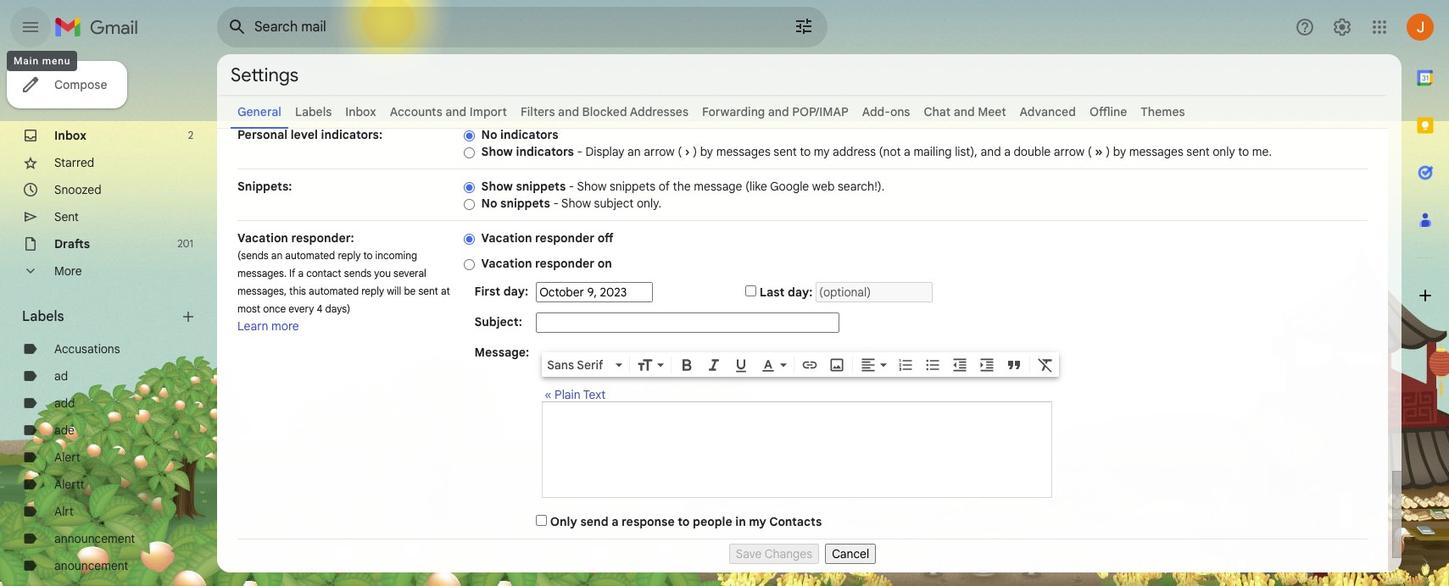 Task type: describe. For each thing, give the bounding box(es) containing it.
1 horizontal spatial sent
[[774, 144, 797, 159]]

add
[[54, 396, 75, 411]]

responder for off
[[535, 231, 595, 246]]

meet
[[978, 104, 1007, 120]]

›
[[685, 144, 690, 159]]

ad link
[[54, 369, 68, 384]]

sent link
[[54, 210, 79, 225]]

bold ‪(⌘b)‬ image
[[679, 357, 696, 374]]

no indicators
[[481, 127, 559, 143]]

advanced search options image
[[787, 9, 821, 43]]

filters and blocked addresses link
[[521, 104, 689, 120]]

add link
[[54, 396, 75, 411]]

advanced link
[[1020, 104, 1076, 120]]

2
[[188, 129, 193, 142]]

subject
[[594, 196, 634, 211]]

labels for labels link
[[295, 104, 332, 120]]

2 messages from the left
[[1130, 144, 1184, 159]]

general
[[238, 104, 282, 120]]

contact
[[306, 267, 342, 280]]

contacts
[[770, 515, 822, 530]]

0 vertical spatial an
[[628, 144, 641, 159]]

starred link
[[54, 155, 94, 170]]

this
[[289, 285, 306, 298]]

ade link
[[54, 423, 75, 439]]

addresses
[[630, 104, 689, 120]]

main menu
[[14, 55, 71, 67]]

to inside vacation responder: (sends an automated reply to incoming messages. if a contact sends you several messages, this automated reply will be sent at most once every 4 days) learn more
[[363, 249, 373, 262]]

blocked
[[582, 104, 627, 120]]

show right the show snippets radio
[[481, 179, 513, 194]]

1 by from the left
[[700, 144, 713, 159]]

show left subject
[[562, 196, 591, 211]]

Vacation responder on radio
[[464, 259, 475, 271]]

add-
[[862, 104, 891, 120]]

italic ‪(⌘i)‬ image
[[706, 357, 723, 374]]

Show indicators radio
[[464, 147, 475, 159]]

an inside vacation responder: (sends an automated reply to incoming messages. if a contact sends you several messages, this automated reply will be sent at most once every 4 days) learn more
[[271, 249, 283, 262]]

underline ‪(⌘u)‬ image
[[733, 358, 750, 375]]

at
[[441, 285, 450, 298]]

alertt
[[54, 478, 84, 493]]

cancel button
[[826, 545, 876, 565]]

accusations
[[54, 342, 120, 357]]

inbox inside labels navigation
[[54, 128, 86, 143]]

most
[[238, 303, 261, 316]]

1 horizontal spatial inbox link
[[345, 104, 376, 120]]

1 ( from the left
[[678, 144, 682, 159]]

sends
[[344, 267, 372, 280]]

formatting options toolbar
[[542, 353, 1060, 377]]

response
[[622, 515, 675, 530]]

labels navigation
[[0, 54, 217, 587]]

1 messages from the left
[[716, 144, 771, 159]]

several
[[394, 267, 427, 280]]

1 arrow from the left
[[644, 144, 675, 159]]

alrt
[[54, 505, 74, 520]]

google
[[770, 179, 809, 194]]

No snippets radio
[[464, 198, 475, 211]]

Only send a response to people in my Contacts checkbox
[[536, 516, 547, 527]]

accounts
[[390, 104, 443, 120]]

advanced
[[1020, 104, 1076, 120]]

accounts and import
[[390, 104, 507, 120]]

anouncement
[[54, 559, 128, 574]]

to left me.
[[1239, 144, 1250, 159]]

insert image image
[[829, 357, 846, 374]]

learn
[[238, 319, 268, 334]]

subject:
[[475, 315, 522, 330]]

show up the "no snippets - show subject only."
[[577, 179, 607, 194]]

only.
[[637, 196, 662, 211]]

chat and meet link
[[924, 104, 1007, 120]]

0 vertical spatial my
[[814, 144, 830, 159]]

drafts link
[[54, 237, 90, 252]]

me.
[[1253, 144, 1272, 159]]

- for display an arrow (
[[577, 144, 583, 159]]

forwarding and pop/imap
[[702, 104, 849, 120]]

only
[[550, 515, 578, 530]]

be
[[404, 285, 416, 298]]

drafts
[[54, 237, 90, 252]]

indicators:
[[321, 127, 383, 143]]

Last day: checkbox
[[746, 286, 757, 297]]

search!).
[[838, 179, 885, 194]]

0 vertical spatial inbox
[[345, 104, 376, 120]]

Vacation responder off radio
[[464, 233, 475, 246]]

Search mail text field
[[254, 19, 746, 36]]

0 horizontal spatial reply
[[338, 249, 361, 262]]

save
[[736, 547, 762, 562]]

2 by from the left
[[1114, 144, 1127, 159]]

ade
[[54, 423, 75, 439]]

off
[[598, 231, 614, 246]]

alertt link
[[54, 478, 84, 493]]

address
[[833, 144, 876, 159]]

sans serif
[[547, 358, 604, 373]]

serif
[[577, 358, 604, 373]]

remove formatting ‪(⌘\)‬ image
[[1038, 357, 1055, 374]]

0 horizontal spatial my
[[749, 515, 767, 530]]

message:
[[475, 345, 529, 361]]

accusations link
[[54, 342, 120, 357]]

show indicators - display an arrow ( › ) by messages sent to my address (not a mailing list), and a double arrow ( » ) by messages sent only to me.
[[481, 144, 1272, 159]]

pop/imap
[[793, 104, 849, 120]]

support image
[[1295, 17, 1316, 37]]

last day:
[[760, 285, 813, 300]]

Subject text field
[[536, 313, 840, 333]]

snippets for show snippets of the message (like google web search!).
[[516, 179, 566, 194]]

list),
[[955, 144, 978, 159]]

0 horizontal spatial inbox link
[[54, 128, 86, 143]]

no for no snippets - show subject only.
[[481, 196, 498, 211]]

messages.
[[238, 267, 287, 280]]

ad
[[54, 369, 68, 384]]

1 vertical spatial reply
[[361, 285, 384, 298]]

navigation containing save changes
[[238, 540, 1368, 565]]

vacation for vacation responder on
[[481, 256, 532, 271]]

alert link
[[54, 450, 80, 466]]

menu
[[42, 55, 71, 67]]

snippets for show subject only.
[[501, 196, 550, 211]]

numbered list ‪(⌘⇧7)‬ image
[[898, 357, 915, 374]]

vacation responder on
[[481, 256, 612, 271]]

a right (not
[[904, 144, 911, 159]]

if
[[289, 267, 295, 280]]

personal level indicators:
[[238, 127, 383, 143]]

2 ) from the left
[[1106, 144, 1111, 159]]

compose
[[54, 77, 107, 92]]

themes
[[1141, 104, 1186, 120]]

search mail image
[[222, 12, 253, 42]]

anouncement link
[[54, 559, 128, 574]]



Task type: locate. For each thing, give the bounding box(es) containing it.
responder down vacation responder off
[[535, 256, 595, 271]]

1 horizontal spatial my
[[814, 144, 830, 159]]

messages down themes link on the top right
[[1130, 144, 1184, 159]]

1 vertical spatial an
[[271, 249, 283, 262]]

a right if
[[298, 267, 304, 280]]

settings
[[231, 63, 299, 86]]

201
[[177, 238, 193, 250]]

on
[[598, 256, 612, 271]]

1 horizontal spatial )
[[1106, 144, 1111, 159]]

1 horizontal spatial (
[[1088, 144, 1092, 159]]

None search field
[[217, 7, 828, 48]]

sent up 'google'
[[774, 144, 797, 159]]

and for chat
[[954, 104, 975, 120]]

day: right first
[[504, 284, 529, 299]]

0 vertical spatial -
[[577, 144, 583, 159]]

and for filters
[[558, 104, 579, 120]]

filters and blocked addresses
[[521, 104, 689, 120]]

day: for first day:
[[504, 284, 529, 299]]

alert
[[54, 450, 80, 466]]

inbox link up indicators:
[[345, 104, 376, 120]]

2 arrow from the left
[[1054, 144, 1085, 159]]

1 horizontal spatial reply
[[361, 285, 384, 298]]

vacation for vacation responder: (sends an automated reply to incoming messages. if a contact sends you several messages, this automated reply will be sent at most once every 4 days) learn more
[[238, 231, 288, 246]]

an up messages.
[[271, 249, 283, 262]]

1 no from the top
[[481, 127, 498, 143]]

show
[[481, 144, 513, 159], [481, 179, 513, 194], [577, 179, 607, 194], [562, 196, 591, 211]]

and up the no indicators radio
[[446, 104, 467, 120]]

labels inside navigation
[[22, 309, 64, 326]]

0 vertical spatial reply
[[338, 249, 361, 262]]

forwarding
[[702, 104, 765, 120]]

0 vertical spatial responder
[[535, 231, 595, 246]]

( left "›" at the top left of page
[[678, 144, 682, 159]]

incoming
[[375, 249, 417, 262]]

add-ons
[[862, 104, 911, 120]]

1 vertical spatial -
[[569, 179, 575, 194]]

no for no indicators
[[481, 127, 498, 143]]

you
[[374, 267, 391, 280]]

0 vertical spatial inbox link
[[345, 104, 376, 120]]

- left display
[[577, 144, 583, 159]]

and for forwarding
[[768, 104, 790, 120]]

message
[[694, 179, 743, 194]]

2 no from the top
[[481, 196, 498, 211]]

mailing
[[914, 144, 952, 159]]

- up vacation responder off
[[553, 196, 559, 211]]

( left »
[[1088, 144, 1092, 159]]

0 horizontal spatial day:
[[504, 284, 529, 299]]

personal
[[238, 127, 288, 143]]

« plain text
[[545, 388, 606, 403]]

sent
[[774, 144, 797, 159], [1187, 144, 1210, 159], [419, 285, 438, 298]]

labels
[[295, 104, 332, 120], [22, 309, 64, 326]]

1 vertical spatial inbox
[[54, 128, 86, 143]]

people
[[693, 515, 733, 530]]

by right »
[[1114, 144, 1127, 159]]

compose button
[[7, 61, 128, 109]]

a right send
[[612, 515, 619, 530]]

1 vertical spatial indicators
[[516, 144, 574, 159]]

1 vertical spatial labels
[[22, 309, 64, 326]]

bulleted list ‪(⌘⇧8)‬ image
[[925, 357, 942, 374]]

starred
[[54, 155, 94, 170]]

messages
[[716, 144, 771, 159], [1130, 144, 1184, 159]]

) right »
[[1106, 144, 1111, 159]]

1 horizontal spatial inbox
[[345, 104, 376, 120]]

double
[[1014, 144, 1051, 159]]

add-ons link
[[862, 104, 911, 120]]

(like
[[746, 179, 768, 194]]

0 horizontal spatial inbox
[[54, 128, 86, 143]]

messages up (like
[[716, 144, 771, 159]]

a inside vacation responder: (sends an automated reply to incoming messages. if a contact sends you several messages, this automated reply will be sent at most once every 4 days) learn more
[[298, 267, 304, 280]]

settings image
[[1333, 17, 1353, 37]]

0 vertical spatial no
[[481, 127, 498, 143]]

tab list
[[1402, 54, 1450, 526]]

day: for last day:
[[788, 285, 813, 300]]

main
[[14, 55, 39, 67]]

no snippets - show subject only.
[[481, 196, 662, 211]]

learn more link
[[238, 319, 299, 334]]

0 horizontal spatial labels
[[22, 309, 64, 326]]

indent less ‪(⌘[)‬ image
[[952, 357, 969, 374]]

sans serif option
[[544, 357, 613, 374]]

1 vertical spatial no
[[481, 196, 498, 211]]

a left double
[[1004, 144, 1011, 159]]

1 vertical spatial inbox link
[[54, 128, 86, 143]]

sent left "only" at the top
[[1187, 144, 1210, 159]]

sent inside vacation responder: (sends an automated reply to incoming messages. if a contact sends you several messages, this automated reply will be sent at most once every 4 days) learn more
[[419, 285, 438, 298]]

to up sends
[[363, 249, 373, 262]]

1 horizontal spatial messages
[[1130, 144, 1184, 159]]

sans
[[547, 358, 574, 373]]

0 horizontal spatial an
[[271, 249, 283, 262]]

2 ( from the left
[[1088, 144, 1092, 159]]

snippets up the "no snippets - show subject only."
[[516, 179, 566, 194]]

4
[[317, 303, 323, 316]]

and right chat
[[954, 104, 975, 120]]

1 horizontal spatial -
[[569, 179, 575, 194]]

1 horizontal spatial day:
[[788, 285, 813, 300]]

show right show indicators radio
[[481, 144, 513, 159]]

filters
[[521, 104, 555, 120]]

automated down responder:
[[285, 249, 335, 262]]

vacation for vacation responder off
[[481, 231, 532, 246]]

vacation right vacation responder off radio
[[481, 231, 532, 246]]

snoozed
[[54, 182, 102, 198]]

my left address
[[814, 144, 830, 159]]

reply down you
[[361, 285, 384, 298]]

save changes button
[[729, 545, 819, 565]]

indicators
[[501, 127, 559, 143], [516, 144, 574, 159]]

vacation
[[238, 231, 288, 246], [481, 231, 532, 246], [481, 256, 532, 271]]

vacation responder off
[[481, 231, 614, 246]]

2 horizontal spatial sent
[[1187, 144, 1210, 159]]

and for accounts
[[446, 104, 467, 120]]

first
[[475, 284, 501, 299]]

- up the "no snippets - show subject only."
[[569, 179, 575, 194]]

my right in
[[749, 515, 767, 530]]

-
[[577, 144, 583, 159], [569, 179, 575, 194], [553, 196, 559, 211]]

day:
[[504, 284, 529, 299], [788, 285, 813, 300]]

level
[[291, 127, 318, 143]]

web
[[812, 179, 835, 194]]

arrow left "›" at the top left of page
[[644, 144, 675, 159]]

2 vertical spatial -
[[553, 196, 559, 211]]

0 vertical spatial labels
[[295, 104, 332, 120]]

1 vertical spatial responder
[[535, 256, 595, 271]]

quote ‪(⌘⇧9)‬ image
[[1006, 357, 1023, 374]]

snoozed link
[[54, 182, 102, 198]]

inbox link up starred link
[[54, 128, 86, 143]]

(sends
[[238, 249, 269, 262]]

sent left the at
[[419, 285, 438, 298]]

inbox up starred link
[[54, 128, 86, 143]]

no right no snippets option
[[481, 196, 498, 211]]

inbox up indicators:
[[345, 104, 376, 120]]

vacation up (sends
[[238, 231, 288, 246]]

0 horizontal spatial arrow
[[644, 144, 675, 159]]

only send a response to people in my contacts
[[550, 515, 822, 530]]

2 responder from the top
[[535, 256, 595, 271]]

offline
[[1090, 104, 1128, 120]]

0 horizontal spatial by
[[700, 144, 713, 159]]

responder up vacation responder on
[[535, 231, 595, 246]]

of
[[659, 179, 670, 194]]

No indicators radio
[[464, 130, 475, 142]]

- for show snippets of the message (like google web search!).
[[569, 179, 575, 194]]

vacation responder: (sends an automated reply to incoming messages. if a contact sends you several messages, this automated reply will be sent at most once every 4 days) learn more
[[238, 231, 450, 334]]

to left people
[[678, 515, 690, 530]]

first day:
[[475, 284, 529, 299]]

1 ) from the left
[[693, 144, 697, 159]]

First day: text field
[[536, 282, 653, 303]]

responder
[[535, 231, 595, 246], [535, 256, 595, 271]]

- for show subject only.
[[553, 196, 559, 211]]

1 vertical spatial my
[[749, 515, 767, 530]]

announcement
[[54, 532, 135, 547]]

indicators for no
[[501, 127, 559, 143]]

show snippets - show snippets of the message (like google web search!).
[[481, 179, 885, 194]]

Show snippets radio
[[464, 181, 475, 194]]

responder:
[[291, 231, 354, 246]]

»
[[1095, 144, 1103, 159]]

2 horizontal spatial -
[[577, 144, 583, 159]]

0 vertical spatial automated
[[285, 249, 335, 262]]

reply up sends
[[338, 249, 361, 262]]

last
[[760, 285, 785, 300]]

snippets up only.
[[610, 179, 656, 194]]

in
[[736, 515, 746, 530]]

to up 'google'
[[800, 144, 811, 159]]

0 horizontal spatial )
[[693, 144, 697, 159]]

labels down more
[[22, 309, 64, 326]]

no right the no indicators radio
[[481, 127, 498, 143]]

snippets
[[516, 179, 566, 194], [610, 179, 656, 194], [501, 196, 550, 211]]

gmail image
[[54, 10, 147, 44]]

and right list),
[[981, 144, 1001, 159]]

0 horizontal spatial (
[[678, 144, 682, 159]]

indicators down 'no indicators'
[[516, 144, 574, 159]]

navigation
[[238, 540, 1368, 565]]

0 horizontal spatial sent
[[419, 285, 438, 298]]

an right display
[[628, 144, 641, 159]]

and left pop/imap
[[768, 104, 790, 120]]

indent more ‪(⌘])‬ image
[[979, 357, 996, 374]]

0 horizontal spatial -
[[553, 196, 559, 211]]

indicators down filters on the top left of the page
[[501, 127, 559, 143]]

0 vertical spatial indicators
[[501, 127, 559, 143]]

) right "›" at the top left of page
[[693, 144, 697, 159]]

vacation up first day: at left
[[481, 256, 532, 271]]

main menu image
[[20, 17, 41, 37]]

accounts and import link
[[390, 104, 507, 120]]

alrt link
[[54, 505, 74, 520]]

1 horizontal spatial arrow
[[1054, 144, 1085, 159]]

1 horizontal spatial labels
[[295, 104, 332, 120]]

reply
[[338, 249, 361, 262], [361, 285, 384, 298]]

1 vertical spatial automated
[[309, 285, 359, 298]]

sent
[[54, 210, 79, 225]]

labels for labels heading
[[22, 309, 64, 326]]

Last day: text field
[[816, 282, 933, 303]]

link ‪(⌘k)‬ image
[[802, 357, 819, 374]]

more
[[54, 264, 82, 279]]

snippets up vacation responder off
[[501, 196, 550, 211]]

ons
[[891, 104, 911, 120]]

1 horizontal spatial by
[[1114, 144, 1127, 159]]

indicators for show
[[516, 144, 574, 159]]

vacation inside vacation responder: (sends an automated reply to incoming messages. if a contact sends you several messages, this automated reply will be sent at most once every 4 days) learn more
[[238, 231, 288, 246]]

labels up personal level indicators: at top left
[[295, 104, 332, 120]]

arrow left »
[[1054, 144, 1085, 159]]

day: right last
[[788, 285, 813, 300]]

labels heading
[[22, 309, 180, 326]]

arrow
[[644, 144, 675, 159], [1054, 144, 1085, 159]]

1 responder from the top
[[535, 231, 595, 246]]

responder for on
[[535, 256, 595, 271]]

will
[[387, 285, 401, 298]]

only
[[1213, 144, 1236, 159]]

0 horizontal spatial messages
[[716, 144, 771, 159]]

no
[[481, 127, 498, 143], [481, 196, 498, 211]]

and right filters on the top left of the page
[[558, 104, 579, 120]]

automated up days)
[[309, 285, 359, 298]]

by right "›" at the top left of page
[[700, 144, 713, 159]]

(not
[[879, 144, 901, 159]]

1 horizontal spatial an
[[628, 144, 641, 159]]



Task type: vqa. For each thing, say whether or not it's contained in the screenshot.
No snippets radio
yes



